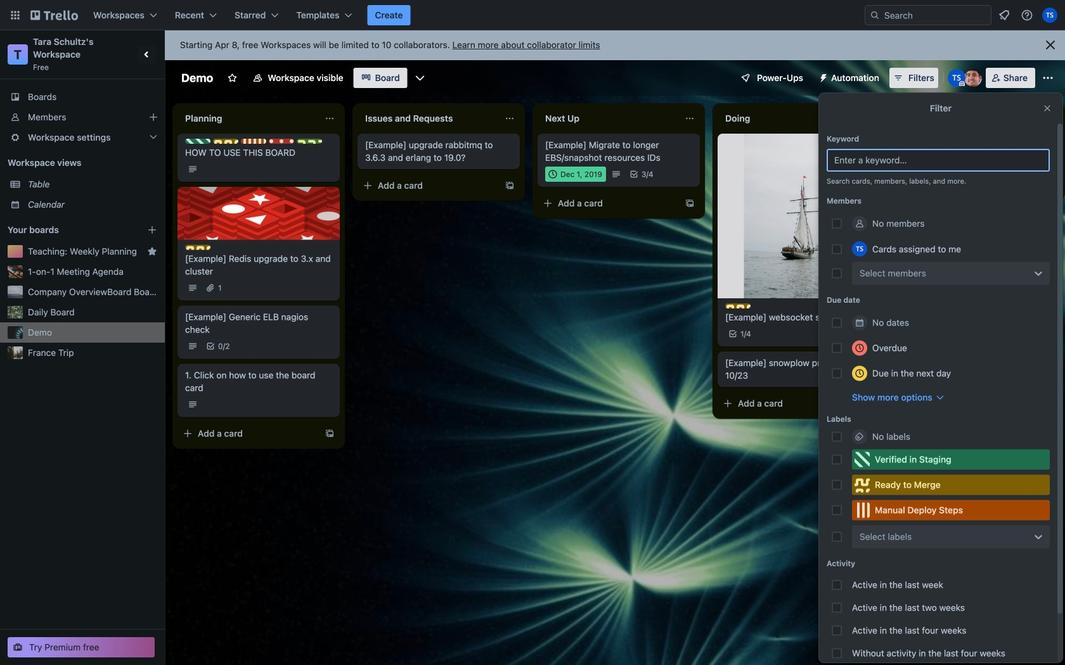 Task type: locate. For each thing, give the bounding box(es) containing it.
workspace navigation collapse icon image
[[138, 46, 156, 63]]

back to home image
[[30, 5, 78, 25]]

None text field
[[538, 108, 680, 129], [718, 108, 860, 129], [538, 108, 680, 129], [718, 108, 860, 129]]

your boards with 6 items element
[[8, 223, 128, 238]]

1 vertical spatial tara schultz (taraschultz7) image
[[948, 69, 966, 87]]

1 vertical spatial create from template… image
[[325, 429, 335, 439]]

0 vertical spatial james peterson (jamespeterson93) image
[[964, 69, 982, 87]]

tara schultz (taraschultz7) image
[[1043, 8, 1058, 23], [948, 69, 966, 87], [852, 242, 868, 257]]

primary element
[[0, 0, 1065, 30]]

create from template… image
[[865, 399, 875, 409], [325, 429, 335, 439]]

create from template… image
[[505, 181, 515, 191], [685, 199, 695, 209]]

close popover image
[[1043, 103, 1053, 114]]

color: green, title: "verified in staging" element
[[185, 139, 211, 144], [852, 450, 1050, 470]]

color: yellow, title: "ready to merge" element
[[213, 139, 238, 144], [185, 245, 211, 250], [726, 304, 751, 309], [852, 475, 1050, 496]]

1 horizontal spatial color: green, title: "verified in staging" element
[[852, 450, 1050, 470]]

0 notifications image
[[997, 8, 1012, 23]]

1 horizontal spatial create from template… image
[[685, 199, 695, 209]]

None text field
[[178, 108, 320, 129], [358, 108, 500, 129], [178, 108, 320, 129], [358, 108, 500, 129]]

open information menu image
[[1021, 9, 1034, 22]]

starred icon image
[[147, 247, 157, 257]]

search image
[[870, 10, 880, 20]]

0 vertical spatial color: green, title: "verified in staging" element
[[185, 139, 211, 144]]

0 vertical spatial create from template… image
[[505, 181, 515, 191]]

Enter a keyword… text field
[[827, 149, 1050, 172]]

sm image
[[814, 68, 831, 86]]

1 horizontal spatial create from template… image
[[865, 399, 875, 409]]

0 horizontal spatial tara schultz (taraschultz7) image
[[852, 242, 868, 257]]

this member is an admin of this board. image
[[959, 81, 965, 87]]

0 vertical spatial tara schultz (taraschultz7) image
[[1043, 8, 1058, 23]]

2 horizontal spatial tara schultz (taraschultz7) image
[[1043, 8, 1058, 23]]

color: orange, title: "manual deploy steps" element
[[241, 139, 266, 144], [852, 501, 1050, 521]]

0 horizontal spatial create from template… image
[[505, 181, 515, 191]]

None checkbox
[[545, 167, 606, 182]]

add board image
[[147, 225, 157, 235]]

0 vertical spatial color: orange, title: "manual deploy steps" element
[[241, 139, 266, 144]]

1 horizontal spatial color: orange, title: "manual deploy steps" element
[[852, 501, 1050, 521]]

1 horizontal spatial tara schultz (taraschultz7) image
[[948, 69, 966, 87]]

1 vertical spatial james peterson (jamespeterson93) image
[[860, 327, 875, 342]]

0 vertical spatial create from template… image
[[865, 399, 875, 409]]

show menu image
[[1042, 72, 1055, 84]]

0 horizontal spatial create from template… image
[[325, 429, 335, 439]]

james peterson (jamespeterson93) image
[[964, 69, 982, 87], [860, 327, 875, 342]]



Task type: describe. For each thing, give the bounding box(es) containing it.
0 horizontal spatial james peterson (jamespeterson93) image
[[860, 327, 875, 342]]

2 vertical spatial tara schultz (taraschultz7) image
[[852, 242, 868, 257]]

1 horizontal spatial james peterson (jamespeterson93) image
[[964, 69, 982, 87]]

0 horizontal spatial color: green, title: "verified in staging" element
[[185, 139, 211, 144]]

Board name text field
[[175, 68, 220, 88]]

1 vertical spatial create from template… image
[[685, 199, 695, 209]]

customize views image
[[414, 72, 427, 84]]

1 vertical spatial color: orange, title: "manual deploy steps" element
[[852, 501, 1050, 521]]

color: lime, title: "secrets" element
[[297, 139, 322, 144]]

0 horizontal spatial color: orange, title: "manual deploy steps" element
[[241, 139, 266, 144]]

star or unstar board image
[[227, 73, 237, 83]]

color: red, title: "unshippable!" element
[[269, 139, 294, 144]]

1 vertical spatial color: green, title: "verified in staging" element
[[852, 450, 1050, 470]]

Search field
[[865, 5, 992, 25]]



Task type: vqa. For each thing, say whether or not it's contained in the screenshot.
"Primary" element
yes



